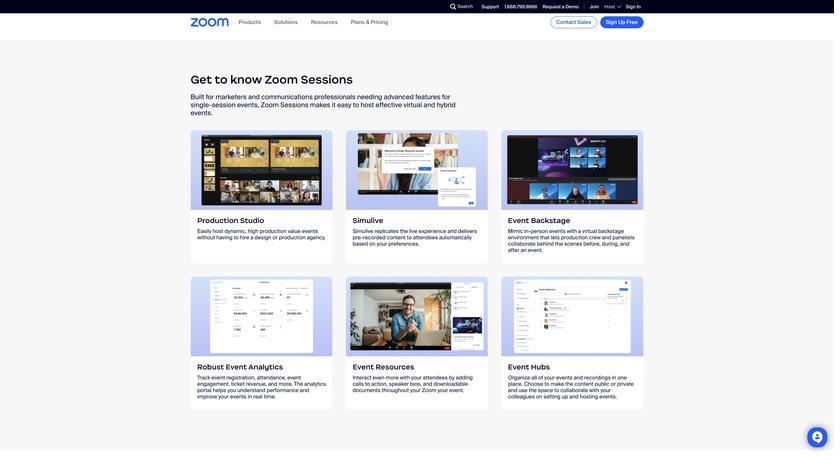 Task type: locate. For each thing, give the bounding box(es) containing it.
content inside simulive simulive replicates the live experience and delivers pre-recorded content to attendees automatically based on your preferences.
[[387, 234, 406, 241]]

helps
[[213, 387, 226, 394]]

your inside robust event analytics track event registration, attendance, event engagement, ticket revenue, and more. the analytics portal helps you understand performance and improve your events in real time.
[[218, 393, 229, 400]]

event up interact
[[353, 363, 374, 372]]

0 horizontal spatial events.
[[191, 108, 213, 117]]

sessions left makes
[[280, 100, 309, 109]]

zoom right bios,
[[422, 387, 436, 394]]

0 vertical spatial virtual
[[404, 100, 422, 109]]

event up mimic
[[508, 216, 529, 225]]

host inside production studio easily host dynamic, high production value events without having to hire a design or production agency.
[[213, 228, 223, 235]]

hybrid
[[437, 100, 456, 109]]

1 horizontal spatial or
[[611, 381, 616, 388]]

or inside event hubs organize all of your events and recordings in one place. choose to make the content public or private and use the space to collaborate with your colleagues on setting up and hosting events.
[[611, 381, 616, 388]]

up
[[562, 393, 568, 400]]

virtual right effective
[[404, 100, 422, 109]]

a left demo
[[562, 4, 565, 10]]

before,
[[584, 240, 601, 247]]

0 vertical spatial simulive
[[353, 216, 383, 225]]

bios,
[[410, 381, 422, 388]]

2 horizontal spatial a
[[578, 228, 581, 235]]

production studio image
[[191, 130, 333, 210]]

0 vertical spatial on
[[369, 240, 376, 247]]

sign for sign up free
[[606, 19, 617, 26]]

simulive simulive replicates the live experience and delivers pre-recorded content to attendees automatically based on your preferences.
[[353, 216, 477, 247]]

1.888.799.9666 link
[[505, 4, 537, 10]]

based
[[353, 240, 368, 247]]

the inside simulive simulive replicates the live experience and delivers pre-recorded content to attendees automatically based on your preferences.
[[400, 228, 408, 235]]

person
[[531, 228, 548, 235]]

in inside robust event analytics track event registration, attendance, event engagement, ticket revenue, and more. the analytics portal helps you understand performance and improve your events in real time.
[[248, 393, 252, 400]]

events. down 'public'
[[600, 393, 617, 400]]

1 vertical spatial with
[[400, 374, 410, 381]]

to left hire
[[234, 234, 239, 241]]

event. right the an
[[528, 247, 543, 254]]

search
[[458, 3, 473, 9]]

place.
[[508, 381, 523, 388]]

0 vertical spatial collaborate
[[508, 240, 536, 247]]

sessions
[[301, 72, 353, 87], [280, 100, 309, 109]]

production
[[260, 228, 287, 235], [279, 234, 306, 241], [561, 234, 588, 241]]

effective
[[376, 100, 402, 109]]

time.
[[264, 393, 276, 400]]

content up hosting in the bottom right of the page
[[575, 381, 594, 388]]

1 horizontal spatial on
[[536, 393, 543, 400]]

speaker
[[389, 381, 409, 388]]

and right more.
[[300, 387, 309, 394]]

and right bios,
[[423, 381, 432, 388]]

events. down built
[[191, 108, 213, 117]]

attendees inside simulive simulive replicates the live experience and delivers pre-recorded content to attendees automatically based on your preferences.
[[413, 234, 438, 241]]

get to know zoom sessions
[[191, 72, 353, 87]]

1 horizontal spatial host
[[361, 100, 374, 109]]

0 horizontal spatial resources
[[311, 19, 338, 26]]

analytics
[[304, 381, 326, 388]]

interact
[[353, 374, 372, 381]]

1 vertical spatial collaborate
[[561, 387, 588, 394]]

backstage
[[531, 216, 570, 225]]

event inside event hubs organize all of your events and recordings in one place. choose to make the content public or private and use the space to collaborate with your colleagues on setting up and hosting events.
[[508, 363, 529, 372]]

1 vertical spatial attendees
[[423, 374, 448, 381]]

join
[[590, 4, 599, 10]]

improve
[[197, 393, 217, 400]]

0 horizontal spatial sign
[[606, 19, 617, 26]]

event. inside event backstage mimic in-person events with a virtual backstage environment that lets production crew and panelists collaborate behind the scenes before, during, and after an event.
[[528, 247, 543, 254]]

1 horizontal spatial content
[[575, 381, 594, 388]]

content inside event hubs organize all of your events and recordings in one place. choose to make the content public or private and use the space to collaborate with your colleagues on setting up and hosting events.
[[575, 381, 594, 388]]

sign left in
[[626, 4, 636, 10]]

simulive
[[353, 216, 383, 225], [353, 228, 373, 235]]

or left one
[[611, 381, 616, 388]]

0 vertical spatial or
[[273, 234, 278, 241]]

collaborate inside event hubs organize all of your events and recordings in one place. choose to make the content public or private and use the space to collaborate with your colleagues on setting up and hosting events.
[[561, 387, 588, 394]]

to inside production studio easily host dynamic, high production value events without having to hire a design or production agency.
[[234, 234, 239, 241]]

in left one
[[612, 374, 617, 381]]

2 simulive from the top
[[353, 228, 373, 235]]

events down ticket
[[230, 393, 247, 400]]

zoom up communications
[[265, 72, 298, 87]]

or right design
[[273, 234, 278, 241]]

to right calls
[[365, 381, 370, 388]]

production right lets
[[561, 234, 588, 241]]

0 horizontal spatial event.
[[450, 387, 464, 394]]

sign up free
[[606, 19, 638, 26]]

sign
[[626, 4, 636, 10], [606, 19, 617, 26]]

events inside production studio easily host dynamic, high production value events without having to hire a design or production agency.
[[302, 228, 318, 235]]

easily
[[197, 228, 211, 235]]

0 vertical spatial attendees
[[413, 234, 438, 241]]

0 horizontal spatial collaborate
[[508, 240, 536, 247]]

for right built
[[206, 92, 214, 101]]

the left live at bottom
[[400, 228, 408, 235]]

events right the value
[[302, 228, 318, 235]]

events
[[302, 228, 318, 235], [549, 228, 566, 235], [556, 374, 573, 381], [230, 393, 247, 400]]

1 vertical spatial sessions
[[280, 100, 309, 109]]

with inside event hubs organize all of your events and recordings in one place. choose to make the content public or private and use the space to collaborate with your colleagues on setting up and hosting events.
[[589, 387, 599, 394]]

production inside event backstage mimic in-person events with a virtual backstage environment that lets production crew and panelists collaborate behind the scenes before, during, and after an event.
[[561, 234, 588, 241]]

with right more on the bottom of the page
[[400, 374, 410, 381]]

in-
[[524, 228, 531, 235]]

1 horizontal spatial event
[[287, 374, 301, 381]]

event. down the by
[[450, 387, 464, 394]]

0 horizontal spatial on
[[369, 240, 376, 247]]

a inside production studio easily host dynamic, high production value events without having to hire a design or production agency.
[[251, 234, 254, 241]]

adding
[[456, 374, 473, 381]]

1 horizontal spatial resources
[[376, 363, 414, 372]]

by
[[449, 374, 455, 381]]

virtual inside the built for marketers and communications professionals needing advanced features for single-session events, zoom sessions makes it easy to host effective virtual and hybrid events.
[[404, 100, 422, 109]]

2 vertical spatial with
[[589, 387, 599, 394]]

without
[[197, 234, 215, 241]]

sign for sign in
[[626, 4, 636, 10]]

with down "recordings"
[[589, 387, 599, 394]]

event organizers image
[[502, 277, 644, 357]]

1 vertical spatial event.
[[450, 387, 464, 394]]

event inside event resources interact even more with your attendees by adding calls to action, speaker bios, and downloadable documents throughout your zoom your event.
[[353, 363, 374, 372]]

join link
[[590, 4, 599, 10]]

your inside simulive simulive replicates the live experience and delivers pre-recorded content to attendees automatically based on your preferences.
[[377, 240, 387, 247]]

1 horizontal spatial for
[[442, 92, 451, 101]]

and inside event resources interact even more with your attendees by adding calls to action, speaker bios, and downloadable documents throughout your zoom your event.
[[423, 381, 432, 388]]

experience
[[419, 228, 446, 235]]

mimic
[[508, 228, 523, 235]]

1 vertical spatial virtual
[[583, 228, 597, 235]]

search image
[[450, 4, 456, 10]]

attendees left the by
[[423, 374, 448, 381]]

0 horizontal spatial content
[[387, 234, 406, 241]]

request a demo
[[543, 4, 579, 10]]

0 horizontal spatial event
[[212, 374, 225, 381]]

1 vertical spatial host
[[213, 228, 223, 235]]

2 horizontal spatial with
[[589, 387, 599, 394]]

to inside event resources interact even more with your attendees by adding calls to action, speaker bios, and downloadable documents throughout your zoom your event.
[[365, 381, 370, 388]]

events inside event backstage mimic in-person events with a virtual backstage environment that lets production crew and panelists collaborate behind the scenes before, during, and after an event.
[[549, 228, 566, 235]]

0 horizontal spatial virtual
[[404, 100, 422, 109]]

event up "performance"
[[287, 374, 301, 381]]

event inside event backstage mimic in-person events with a virtual backstage environment that lets production crew and panelists collaborate behind the scenes before, during, and after an event.
[[508, 216, 529, 225]]

a right hire
[[251, 234, 254, 241]]

1 horizontal spatial collaborate
[[561, 387, 588, 394]]

and left "recordings"
[[574, 374, 583, 381]]

1 horizontal spatial virtual
[[583, 228, 597, 235]]

events,
[[237, 100, 259, 109]]

and left delivers
[[448, 228, 457, 235]]

None search field
[[426, 1, 452, 12]]

1 vertical spatial on
[[536, 393, 543, 400]]

to
[[215, 72, 228, 87], [353, 100, 359, 109], [234, 234, 239, 241], [407, 234, 412, 241], [365, 381, 370, 388], [545, 381, 550, 388], [555, 387, 559, 394]]

1 horizontal spatial event.
[[528, 247, 543, 254]]

built for marketers and communications professionals needing advanced features for single-session events, zoom sessions makes it easy to host effective virtual and hybrid events.
[[191, 92, 456, 117]]

analytics
[[248, 363, 283, 372]]

1.888.799.9666
[[505, 4, 537, 10]]

1 horizontal spatial events.
[[600, 393, 617, 400]]

0 horizontal spatial or
[[273, 234, 278, 241]]

the right behind
[[555, 240, 563, 247]]

backstage
[[599, 228, 624, 235]]

events. inside the built for marketers and communications professionals needing advanced features for single-session events, zoom sessions makes it easy to host effective virtual and hybrid events.
[[191, 108, 213, 117]]

0 vertical spatial event.
[[528, 247, 543, 254]]

products
[[239, 19, 261, 26]]

pre-
[[353, 234, 363, 241]]

attendees inside event resources interact even more with your attendees by adding calls to action, speaker bios, and downloadable documents throughout your zoom your event.
[[423, 374, 448, 381]]

0 vertical spatial with
[[567, 228, 577, 235]]

or
[[273, 234, 278, 241], [611, 381, 616, 388]]

for
[[206, 92, 214, 101], [442, 92, 451, 101]]

1 vertical spatial or
[[611, 381, 616, 388]]

event up helps at left
[[212, 374, 225, 381]]

event for event resources
[[353, 363, 374, 372]]

public
[[595, 381, 610, 388]]

sign left up in the right of the page
[[606, 19, 617, 26]]

during,
[[602, 240, 619, 247]]

on left setting
[[536, 393, 543, 400]]

private
[[617, 381, 634, 388]]

a up scenes
[[578, 228, 581, 235]]

content left live at bottom
[[387, 234, 406, 241]]

1 horizontal spatial sign
[[626, 4, 636, 10]]

makes
[[310, 100, 330, 109]]

with inside event resources interact even more with your attendees by adding calls to action, speaker bios, and downloadable documents throughout your zoom your event.
[[400, 374, 410, 381]]

zoom inside the built for marketers and communications professionals needing advanced features for single-session events, zoom sessions makes it easy to host effective virtual and hybrid events.
[[261, 100, 279, 109]]

events. inside event hubs organize all of your events and recordings in one place. choose to make the content public or private and use the space to collaborate with your colleagues on setting up and hosting events.
[[600, 393, 617, 400]]

on
[[369, 240, 376, 247], [536, 393, 543, 400]]

and right 'crew'
[[602, 234, 612, 241]]

with up scenes
[[567, 228, 577, 235]]

on right based
[[369, 240, 376, 247]]

1 vertical spatial simulive
[[353, 228, 373, 235]]

solutions button
[[274, 19, 298, 26]]

sales
[[578, 19, 591, 26]]

plans & pricing
[[351, 19, 388, 26]]

sign in link
[[626, 4, 641, 10]]

1 horizontal spatial with
[[567, 228, 577, 235]]

event
[[212, 374, 225, 381], [287, 374, 301, 381]]

simulive up based
[[353, 228, 373, 235]]

zoom inside event resources interact even more with your attendees by adding calls to action, speaker bios, and downloadable documents throughout your zoom your event.
[[422, 387, 436, 394]]

in inside event hubs organize all of your events and recordings in one place. choose to make the content public or private and use the space to collaborate with your colleagues on setting up and hosting events.
[[612, 374, 617, 381]]

search image
[[450, 4, 456, 10]]

free
[[627, 19, 638, 26]]

attendees
[[413, 234, 438, 241], [423, 374, 448, 381]]

simulive up the recorded
[[353, 216, 383, 225]]

sign inside 'link'
[[606, 19, 617, 26]]

virtual up before,
[[583, 228, 597, 235]]

to right replicates
[[407, 234, 412, 241]]

features
[[416, 92, 441, 101]]

0 vertical spatial host
[[361, 100, 374, 109]]

0 vertical spatial zoom
[[265, 72, 298, 87]]

get
[[191, 72, 212, 87]]

1 horizontal spatial in
[[612, 374, 617, 381]]

a inside event backstage mimic in-person events with a virtual backstage environment that lets production crew and panelists collaborate behind the scenes before, during, and after an event.
[[578, 228, 581, 235]]

1 vertical spatial in
[[248, 393, 252, 400]]

host left effective
[[361, 100, 374, 109]]

attendees left automatically
[[413, 234, 438, 241]]

event up registration,
[[226, 363, 247, 372]]

marketers
[[216, 92, 247, 101]]

for right features
[[442, 92, 451, 101]]

events down backstage
[[549, 228, 566, 235]]

1 vertical spatial content
[[575, 381, 594, 388]]

virtual
[[404, 100, 422, 109], [583, 228, 597, 235]]

0 vertical spatial in
[[612, 374, 617, 381]]

high
[[248, 228, 259, 235]]

production left agency.
[[279, 234, 306, 241]]

sessions up professionals
[[301, 72, 353, 87]]

0 horizontal spatial for
[[206, 92, 214, 101]]

more
[[386, 374, 399, 381]]

welcome to design showcase simulive image
[[346, 130, 488, 210]]

0 horizontal spatial a
[[251, 234, 254, 241]]

all
[[532, 374, 537, 381]]

0 horizontal spatial with
[[400, 374, 410, 381]]

events up up
[[556, 374, 573, 381]]

1 vertical spatial resources
[[376, 363, 414, 372]]

0 vertical spatial events.
[[191, 108, 213, 117]]

robust event analytics track event registration, attendance, event engagement, ticket revenue, and more. the analytics portal helps you understand performance and improve your events in real time.
[[197, 363, 326, 400]]

1 vertical spatial sign
[[606, 19, 617, 26]]

1 vertical spatial events.
[[600, 393, 617, 400]]

event. inside event resources interact even more with your attendees by adding calls to action, speaker bios, and downloadable documents throughout your zoom your event.
[[450, 387, 464, 394]]

0 vertical spatial content
[[387, 234, 406, 241]]

0 horizontal spatial in
[[248, 393, 252, 400]]

0 horizontal spatial host
[[213, 228, 223, 235]]

0 vertical spatial sign
[[626, 4, 636, 10]]

event.
[[528, 247, 543, 254], [450, 387, 464, 394]]

content
[[387, 234, 406, 241], [575, 381, 594, 388]]

event up organize at the bottom right
[[508, 363, 529, 372]]

of
[[538, 374, 543, 381]]

in left 'real'
[[248, 393, 252, 400]]

zoom right events,
[[261, 100, 279, 109]]

to right easy
[[353, 100, 359, 109]]

0 vertical spatial resources
[[311, 19, 338, 26]]

with inside event backstage mimic in-person events with a virtual backstage environment that lets production crew and panelists collaborate behind the scenes before, during, and after an event.
[[567, 228, 577, 235]]

host down the production
[[213, 228, 223, 235]]

events.
[[191, 108, 213, 117], [600, 393, 617, 400]]

2 vertical spatial zoom
[[422, 387, 436, 394]]

1 vertical spatial zoom
[[261, 100, 279, 109]]



Task type: describe. For each thing, give the bounding box(es) containing it.
choose
[[524, 381, 543, 388]]

production
[[197, 216, 238, 225]]

portal
[[197, 387, 212, 394]]

automatically
[[439, 234, 472, 241]]

request a demo link
[[543, 4, 579, 10]]

calls
[[353, 381, 364, 388]]

pricing
[[371, 19, 388, 26]]

event inside robust event analytics track event registration, attendance, event engagement, ticket revenue, and more. the analytics portal helps you understand performance and improve your events in real time.
[[226, 363, 247, 372]]

to inside simulive simulive replicates the live experience and delivers pre-recorded content to attendees automatically based on your preferences.
[[407, 234, 412, 241]]

man smiling image
[[346, 277, 488, 357]]

to left up
[[555, 387, 559, 394]]

production studio easily host dynamic, high production value events without having to hire a design or production agency.
[[197, 216, 325, 241]]

on inside simulive simulive replicates the live experience and delivers pre-recorded content to attendees automatically based on your preferences.
[[369, 240, 376, 247]]

resources inside event resources interact even more with your attendees by adding calls to action, speaker bios, and downloadable documents throughout your zoom your event.
[[376, 363, 414, 372]]

plans & pricing link
[[351, 19, 388, 26]]

on inside event hubs organize all of your events and recordings in one place. choose to make the content public or private and use the space to collaborate with your colleagues on setting up and hosting events.
[[536, 393, 543, 400]]

contact sales link
[[551, 16, 597, 28]]

real
[[253, 393, 263, 400]]

and right during,
[[620, 240, 630, 247]]

2 event from the left
[[287, 374, 301, 381]]

colleagues
[[508, 393, 535, 400]]

event analytics dashboard image
[[191, 277, 333, 357]]

1 horizontal spatial a
[[562, 4, 565, 10]]

2 for from the left
[[442, 92, 451, 101]]

zoom logo image
[[191, 18, 229, 27]]

advanced
[[384, 92, 414, 101]]

hosting
[[580, 393, 598, 400]]

track
[[197, 374, 210, 381]]

contact sales
[[557, 19, 591, 26]]

the inside event backstage mimic in-person events with a virtual backstage environment that lets production crew and panelists collaborate behind the scenes before, during, and after an event.
[[555, 240, 563, 247]]

that
[[540, 234, 550, 241]]

studio
[[240, 216, 264, 225]]

and down know
[[248, 92, 260, 101]]

event for event backstage
[[508, 216, 529, 225]]

recorded
[[363, 234, 386, 241]]

the right make
[[566, 381, 574, 388]]

support
[[482, 4, 499, 10]]

agency.
[[307, 234, 325, 241]]

virtual inside event backstage mimic in-person events with a virtual backstage environment that lets production crew and panelists collaborate behind the scenes before, during, and after an event.
[[583, 228, 597, 235]]

and left use
[[508, 387, 518, 394]]

request
[[543, 4, 561, 10]]

events inside robust event analytics track event registration, attendance, event engagement, ticket revenue, and more. the analytics portal helps you understand performance and improve your events in real time.
[[230, 393, 247, 400]]

preferences.
[[389, 240, 420, 247]]

replicates
[[375, 228, 399, 235]]

host inside the built for marketers and communications professionals needing advanced features for single-session events, zoom sessions makes it easy to host effective virtual and hybrid events.
[[361, 100, 374, 109]]

event for event hubs
[[508, 363, 529, 372]]

and left hybrid
[[424, 100, 435, 109]]

use
[[519, 387, 528, 394]]

events inside event hubs organize all of your events and recordings in one place. choose to make the content public or private and use the space to collaborate with your colleagues on setting up and hosting events.
[[556, 374, 573, 381]]

products button
[[239, 19, 261, 26]]

more.
[[279, 381, 293, 388]]

to right get
[[215, 72, 228, 87]]

delivers
[[458, 228, 477, 235]]

event hubs organize all of your events and recordings in one place. choose to make the content public or private and use the space to collaborate with your colleagues on setting up and hosting events.
[[508, 363, 634, 400]]

collaborate inside event backstage mimic in-person events with a virtual backstage environment that lets production crew and panelists collaborate behind the scenes before, during, and after an event.
[[508, 240, 536, 247]]

action,
[[371, 381, 388, 388]]

support link
[[482, 4, 499, 10]]

recordings
[[584, 374, 611, 381]]

production right high
[[260, 228, 287, 235]]

1 event from the left
[[212, 374, 225, 381]]

dynamic,
[[225, 228, 247, 235]]

to right of
[[545, 381, 550, 388]]

you
[[228, 387, 236, 394]]

registration,
[[226, 374, 256, 381]]

it
[[332, 100, 336, 109]]

crew
[[589, 234, 601, 241]]

having
[[216, 234, 233, 241]]

ticket
[[231, 381, 245, 388]]

panelists
[[613, 234, 635, 241]]

one
[[618, 374, 627, 381]]

up
[[619, 19, 626, 26]]

throughout
[[382, 387, 409, 394]]

make
[[551, 381, 564, 388]]

1 simulive from the top
[[353, 216, 383, 225]]

to inside the built for marketers and communications professionals needing advanced features for single-session events, zoom sessions makes it easy to host effective virtual and hybrid events.
[[353, 100, 359, 109]]

easy
[[337, 100, 352, 109]]

performance
[[267, 387, 299, 394]]

scenes
[[565, 240, 582, 247]]

contact
[[557, 19, 576, 26]]

and inside simulive simulive replicates the live experience and delivers pre-recorded content to attendees automatically based on your preferences.
[[448, 228, 457, 235]]

event resources interact even more with your attendees by adding calls to action, speaker bios, and downloadable documents throughout your zoom your event.
[[353, 363, 473, 394]]

the
[[294, 381, 303, 388]]

professionals
[[314, 92, 356, 101]]

engagement,
[[197, 381, 230, 388]]

and right up
[[569, 393, 579, 400]]

even
[[373, 374, 385, 381]]

after
[[508, 247, 520, 254]]

understand
[[237, 387, 266, 394]]

resources button
[[311, 19, 338, 26]]

event backstage image
[[502, 130, 644, 210]]

revenue,
[[246, 381, 267, 388]]

documents
[[353, 387, 381, 394]]

or inside production studio easily host dynamic, high production value events without having to hire a design or production agency.
[[273, 234, 278, 241]]

environment
[[508, 234, 539, 241]]

1 for from the left
[[206, 92, 214, 101]]

setting
[[544, 393, 561, 400]]

sessions inside the built for marketers and communications professionals needing advanced features for single-session events, zoom sessions makes it easy to host effective virtual and hybrid events.
[[280, 100, 309, 109]]

and left more.
[[268, 381, 277, 388]]

session
[[212, 100, 236, 109]]

robust
[[197, 363, 224, 372]]

in
[[637, 4, 641, 10]]

needing
[[357, 92, 382, 101]]

hire
[[240, 234, 249, 241]]

know
[[230, 72, 262, 87]]

sign up free link
[[600, 16, 644, 28]]

built
[[191, 92, 204, 101]]

communications
[[261, 92, 313, 101]]

0 vertical spatial sessions
[[301, 72, 353, 87]]

the right use
[[529, 387, 537, 394]]

hubs
[[531, 363, 550, 372]]

host button
[[605, 4, 621, 10]]

an
[[521, 247, 527, 254]]



Task type: vqa. For each thing, say whether or not it's contained in the screenshot.
the leftmost Resources
yes



